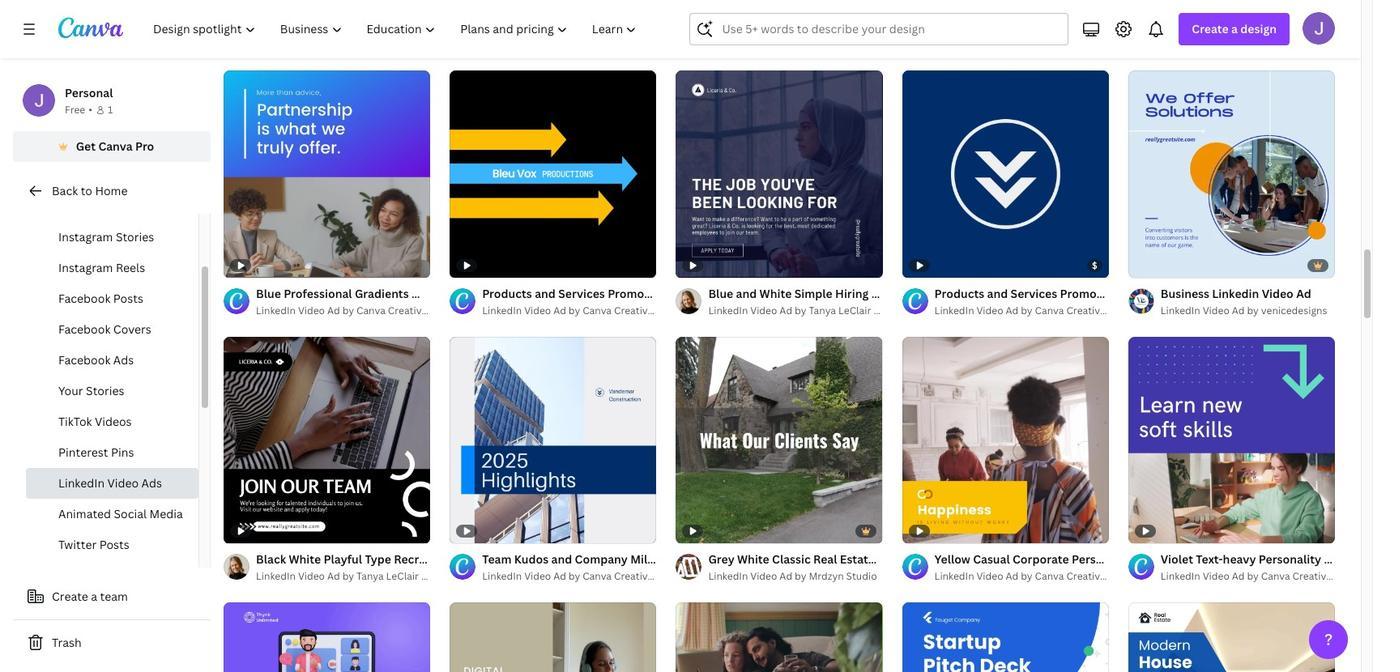 Task type: vqa. For each thing, say whether or not it's contained in the screenshot.
the top See
no



Task type: describe. For each thing, give the bounding box(es) containing it.
create a team
[[52, 589, 128, 604]]

facebook covers
[[58, 322, 151, 337]]

- for recruitment
[[421, 569, 425, 583]]

jacob simon image
[[1303, 12, 1335, 45]]

design
[[1241, 21, 1277, 36]]

facebook for facebook ads
[[58, 352, 111, 368]]

instagram for instagram stories
[[58, 229, 113, 245]]

pinterest
[[58, 445, 108, 460]]

animated social media link
[[26, 499, 198, 530]]

linkedin video ad by venicedesigns link for linkedin
[[1161, 303, 1327, 319]]

business linkedin video ad linkedin video ad by venicedesigns
[[1161, 286, 1327, 317]]

leclair for hiring
[[838, 303, 871, 317]]

agriculture linkedin video ad linkedin video ad by venicedesigns
[[708, 20, 875, 51]]

business linkedin video ad image
[[1128, 71, 1335, 278]]

playful
[[324, 551, 362, 567]]

trash link
[[13, 627, 211, 659]]

trash
[[52, 635, 82, 651]]

by inside black & yellow modern home real esta linkedin video ad by peetaly studio
[[1247, 38, 1259, 51]]

linkedin video ad by mrdzyn studio link
[[708, 569, 883, 585]]

to
[[81, 183, 92, 198]]

white for modern
[[516, 20, 549, 35]]

agriculture
[[708, 20, 770, 35]]

pins
[[111, 445, 134, 460]]

personal
[[65, 85, 113, 100]]

blue and white simple hiring linkedin video ad link
[[708, 285, 971, 303]]

linkedin inside black & yellow modern home real esta linkedin video ad by peetaly studio
[[1161, 38, 1200, 51]]

facebook covers link
[[26, 314, 198, 345]]

a for design
[[1231, 21, 1238, 36]]

green and yellow modern organic food linkedin video ad link
[[935, 19, 1254, 37]]

instagram posts link
[[26, 191, 198, 222]]

instagram for instagram reels
[[58, 260, 113, 275]]

green and yellow modern organic food linkedin video ad linkedin video ad by warung sila
[[935, 20, 1254, 51]]

leclair for recruitment
[[386, 569, 419, 583]]

facebook posts
[[58, 291, 143, 306]]

stories for instagram stories
[[116, 229, 154, 245]]

instagram stories link
[[26, 222, 198, 253]]

sila
[[1073, 38, 1090, 51]]

create a design button
[[1179, 13, 1290, 45]]

studio inside the blue and white simple hiring linkedin video ad linkedin video ad by tanya leclair - so swell studio
[[921, 303, 952, 317]]

food
[[1124, 20, 1152, 35]]

your stories link
[[26, 376, 198, 407]]

real for estate
[[633, 20, 657, 35]]

back to home link
[[13, 175, 211, 207]]

instagram reels link
[[26, 253, 198, 284]]

black & yellow modern home real esta linkedin video ad by peetaly studio
[[1161, 20, 1373, 51]]

business linkedin video ad link
[[1161, 285, 1327, 303]]

tanya for type
[[356, 569, 384, 583]]

linkedin video ad by tanya leclair - so swell studio link for simple
[[708, 303, 952, 319]]

tiktok videos link
[[26, 407, 198, 437]]

red & white modern home real estate linkedin video ad link
[[482, 19, 797, 37]]

videos
[[95, 414, 132, 429]]

by inside the blue and white simple hiring linkedin video ad linkedin video ad by tanya leclair - so swell studio
[[795, 303, 806, 317]]

yellow for and
[[994, 20, 1030, 35]]

media
[[150, 506, 183, 522]]

by inside linkedin video ad by mrdzyn studio link
[[795, 569, 806, 583]]

canva inside button
[[98, 139, 133, 154]]

back
[[52, 183, 78, 198]]

linkedin inside linkedin video ad by mrdzyn studio link
[[708, 569, 748, 583]]

facebook ads link
[[26, 345, 198, 376]]

your stories
[[58, 383, 124, 399]]

social
[[114, 506, 147, 522]]

agriculture linkedin video ad link
[[708, 19, 875, 37]]

get canva pro button
[[13, 131, 211, 162]]

tiktok videos
[[58, 414, 132, 429]]

get canva pro
[[76, 139, 154, 154]]

tiktok
[[58, 414, 92, 429]]

linkedin
[[1212, 286, 1259, 301]]

create a design
[[1192, 21, 1277, 36]]

modern for green
[[1033, 20, 1076, 35]]

pinterest pins link
[[26, 437, 198, 468]]

venicedesigns for agriculture linkedin video ad
[[809, 38, 875, 51]]

black & yellow modern home real esta link
[[1161, 19, 1373, 37]]

animated social media
[[58, 506, 183, 522]]

white for simple
[[760, 286, 792, 301]]

- for hiring
[[874, 303, 877, 317]]

red
[[482, 20, 503, 35]]

back to home
[[52, 183, 128, 198]]

venicedesigns for business linkedin video ad
[[1261, 303, 1327, 317]]

ads inside "link"
[[113, 352, 134, 368]]

create a team button
[[13, 581, 211, 613]]

create for create a team
[[52, 589, 88, 604]]

facebook posts link
[[26, 284, 198, 314]]

peetaly inside red & white modern home real estate linkedin video ad linkedin video ad by peetaly studio
[[583, 38, 618, 51]]

Search search field
[[722, 14, 1058, 45]]

green
[[935, 20, 968, 35]]

pro
[[135, 139, 154, 154]]

blue and white simple hiring linkedin video ad linkedin video ad by tanya leclair - so swell studio
[[708, 286, 971, 317]]

by inside black white playful type recruitment linkedin video ad linkedin video ad by tanya leclair - so swell studio
[[342, 569, 354, 583]]

covers
[[113, 322, 151, 337]]



Task type: locate. For each thing, give the bounding box(es) containing it.
white
[[516, 20, 549, 35], [760, 286, 792, 301], [289, 551, 321, 567]]

0 horizontal spatial leclair
[[386, 569, 419, 583]]

and inside the blue and white simple hiring linkedin video ad linkedin video ad by tanya leclair - so swell studio
[[736, 286, 757, 301]]

tanya inside black white playful type recruitment linkedin video ad linkedin video ad by tanya leclair - so swell studio
[[356, 569, 384, 583]]

2 horizontal spatial modern
[[1242, 20, 1286, 35]]

blue
[[708, 286, 733, 301]]

type
[[365, 551, 391, 567]]

1 modern from the left
[[551, 20, 595, 35]]

0 horizontal spatial and
[[736, 286, 757, 301]]

leclair
[[838, 303, 871, 317], [386, 569, 419, 583]]

create inside dropdown button
[[1192, 21, 1229, 36]]

a inside button
[[91, 589, 97, 604]]

swell inside black white playful type recruitment linkedin video ad linkedin video ad by tanya leclair - so swell studio
[[442, 569, 466, 583]]

a left team
[[91, 589, 97, 604]]

linkedin video ad by tanya leclair - so swell studio link down simple
[[708, 303, 952, 319]]

ads down covers
[[113, 352, 134, 368]]

linkedin video ad by venicedesigns link for linkedin
[[708, 37, 875, 53]]

1 vertical spatial ads
[[141, 476, 162, 491]]

0 vertical spatial posts
[[116, 198, 146, 214]]

0 horizontal spatial yellow
[[994, 20, 1030, 35]]

black for black & yellow modern home real esta
[[1161, 20, 1191, 35]]

black for black white playful type recruitment linkedin video ad
[[256, 551, 286, 567]]

red & white modern home real estate linkedin video ad linkedin video ad by peetaly studio
[[482, 20, 797, 51]]

0 horizontal spatial -
[[421, 569, 425, 583]]

ad
[[782, 20, 797, 35], [857, 20, 873, 35], [1239, 20, 1254, 35], [327, 38, 340, 51], [553, 38, 566, 51], [780, 38, 792, 51], [1006, 38, 1019, 51], [1232, 38, 1245, 51], [956, 286, 971, 301], [1296, 286, 1311, 301], [327, 303, 340, 317], [553, 303, 566, 317], [780, 303, 792, 317], [1006, 303, 1019, 317], [1232, 303, 1245, 317], [550, 551, 565, 567], [327, 569, 340, 583], [553, 569, 566, 583], [780, 569, 792, 583], [1006, 569, 1019, 583], [1232, 569, 1245, 583]]

1 horizontal spatial so
[[880, 303, 892, 317]]

1 horizontal spatial create
[[1192, 21, 1229, 36]]

home right design
[[1288, 20, 1321, 35]]

1 horizontal spatial a
[[1231, 21, 1238, 36]]

instagram for instagram posts
[[58, 198, 113, 214]]

stories for your stories
[[86, 383, 124, 399]]

white left playful
[[289, 551, 321, 567]]

facebook down instagram reels on the top left of the page
[[58, 291, 111, 306]]

linkedin video ad by mrdzyn studio
[[708, 569, 877, 583]]

1
[[108, 103, 113, 117]]

so inside the blue and white simple hiring linkedin video ad linkedin video ad by tanya leclair - so swell studio
[[880, 303, 892, 317]]

modern for black
[[1242, 20, 1286, 35]]

- inside the blue and white simple hiring linkedin video ad linkedin video ad by tanya leclair - so swell studio
[[874, 303, 877, 317]]

create inside button
[[52, 589, 88, 604]]

real left estate
[[633, 20, 657, 35]]

a inside dropdown button
[[1231, 21, 1238, 36]]

2 vertical spatial posts
[[99, 537, 129, 552]]

and for blue
[[736, 286, 757, 301]]

hiring
[[835, 286, 869, 301]]

posts for facebook posts
[[113, 291, 143, 306]]

1 horizontal spatial -
[[874, 303, 877, 317]]

1 horizontal spatial white
[[516, 20, 549, 35]]

video
[[747, 20, 779, 35], [823, 20, 855, 35], [1205, 20, 1236, 35], [298, 38, 325, 51], [524, 38, 551, 51], [750, 38, 777, 51], [977, 38, 1003, 51], [1203, 38, 1230, 51], [922, 286, 953, 301], [1262, 286, 1294, 301], [298, 303, 325, 317], [524, 303, 551, 317], [750, 303, 777, 317], [977, 303, 1003, 317], [1203, 303, 1230, 317], [107, 476, 139, 491], [516, 551, 547, 567], [298, 569, 325, 583], [524, 569, 551, 583], [750, 569, 777, 583], [977, 569, 1003, 583], [1203, 569, 1230, 583]]

2 linkedin video ad by peetaly studio link from the left
[[1161, 37, 1335, 53]]

linkedin video ad by peetaly studio link down design
[[1161, 37, 1335, 53]]

-
[[874, 303, 877, 317], [421, 569, 425, 583]]

0 vertical spatial create
[[1192, 21, 1229, 36]]

home left estate
[[597, 20, 630, 35]]

0 horizontal spatial white
[[289, 551, 321, 567]]

& right red
[[506, 20, 514, 35]]

swell inside the blue and white simple hiring linkedin video ad linkedin video ad by tanya leclair - so swell studio
[[894, 303, 919, 317]]

and inside green and yellow modern organic food linkedin video ad linkedin video ad by warung sila
[[971, 20, 991, 35]]

1 vertical spatial black
[[256, 551, 286, 567]]

a left design
[[1231, 21, 1238, 36]]

0 horizontal spatial tanya
[[356, 569, 384, 583]]

1 vertical spatial and
[[736, 286, 757, 301]]

team
[[100, 589, 128, 604]]

facebook for facebook covers
[[58, 322, 111, 337]]

linkedin video ads
[[58, 476, 162, 491]]

so for hiring
[[880, 303, 892, 317]]

home inside red & white modern home real estate linkedin video ad linkedin video ad by peetaly studio
[[597, 20, 630, 35]]

and right green on the top right of the page
[[971, 20, 991, 35]]

tanya down simple
[[809, 303, 836, 317]]

•
[[89, 103, 92, 117]]

so down 'blue and white simple hiring linkedin video ad' link
[[880, 303, 892, 317]]

facebook inside facebook covers link
[[58, 322, 111, 337]]

estate
[[660, 20, 694, 35]]

and for green
[[971, 20, 991, 35]]

facebook up your stories
[[58, 352, 111, 368]]

1 vertical spatial so
[[427, 569, 439, 583]]

home for estate
[[597, 20, 630, 35]]

facebook up 'facebook ads'
[[58, 322, 111, 337]]

instagram
[[58, 198, 113, 214], [58, 229, 113, 245], [58, 260, 113, 275]]

1 horizontal spatial modern
[[1033, 20, 1076, 35]]

home for esta
[[1288, 20, 1321, 35]]

& inside red & white modern home real estate linkedin video ad linkedin video ad by peetaly studio
[[506, 20, 514, 35]]

1 horizontal spatial and
[[971, 20, 991, 35]]

& for black
[[1193, 20, 1201, 35]]

linkedin
[[697, 20, 745, 35], [773, 20, 820, 35], [1155, 20, 1202, 35], [256, 38, 296, 51], [482, 38, 522, 51], [708, 38, 748, 51], [935, 38, 974, 51], [1161, 38, 1200, 51], [871, 286, 919, 301], [256, 303, 296, 317], [482, 303, 522, 317], [708, 303, 748, 317], [935, 303, 974, 317], [1161, 303, 1200, 317], [58, 476, 105, 491], [466, 551, 513, 567], [256, 569, 296, 583], [482, 569, 522, 583], [708, 569, 748, 583], [935, 569, 974, 583], [1161, 569, 1200, 583]]

0 horizontal spatial peetaly
[[583, 38, 618, 51]]

$
[[1092, 259, 1098, 271]]

ads up "media"
[[141, 476, 162, 491]]

1 & from the left
[[506, 20, 514, 35]]

real for esta
[[1324, 20, 1348, 35]]

3 instagram from the top
[[58, 260, 113, 275]]

1 horizontal spatial swell
[[894, 303, 919, 317]]

home right to
[[95, 183, 128, 198]]

peetaly inside black & yellow modern home real esta linkedin video ad by peetaly studio
[[1261, 38, 1296, 51]]

white left simple
[[760, 286, 792, 301]]

1 yellow from the left
[[994, 20, 1030, 35]]

home inside back to home link
[[95, 183, 128, 198]]

facebook inside facebook posts link
[[58, 291, 111, 306]]

real inside black & yellow modern home real esta linkedin video ad by peetaly studio
[[1324, 20, 1348, 35]]

top level navigation element
[[143, 13, 651, 45]]

peetaly
[[583, 38, 618, 51], [1261, 38, 1296, 51]]

0 vertical spatial leclair
[[838, 303, 871, 317]]

by inside business linkedin video ad linkedin video ad by venicedesigns
[[1247, 303, 1259, 317]]

0 vertical spatial so
[[880, 303, 892, 317]]

linkedin inside business linkedin video ad linkedin video ad by venicedesigns
[[1161, 303, 1200, 317]]

leclair down 'black white playful type recruitment linkedin video ad' link
[[386, 569, 419, 583]]

recruitment
[[394, 551, 463, 567]]

1 horizontal spatial linkedin video ad by peetaly studio link
[[1161, 37, 1335, 53]]

real inside red & white modern home real estate linkedin video ad linkedin video ad by peetaly studio
[[633, 20, 657, 35]]

peetaly down "black & yellow modern home real esta" "link"
[[1261, 38, 1296, 51]]

instagram reels
[[58, 260, 145, 275]]

by inside agriculture linkedin video ad linkedin video ad by venicedesigns
[[795, 38, 806, 51]]

white inside red & white modern home real estate linkedin video ad linkedin video ad by peetaly studio
[[516, 20, 549, 35]]

black
[[1161, 20, 1191, 35], [256, 551, 286, 567]]

real
[[633, 20, 657, 35], [1324, 20, 1348, 35]]

1 instagram from the top
[[58, 198, 113, 214]]

modern inside black & yellow modern home real esta linkedin video ad by peetaly studio
[[1242, 20, 1286, 35]]

facebook inside facebook ads "link"
[[58, 352, 111, 368]]

black white playful type recruitment linkedin video ad link
[[256, 551, 565, 568]]

get
[[76, 139, 96, 154]]

0 horizontal spatial ads
[[113, 352, 134, 368]]

so inside black white playful type recruitment linkedin video ad linkedin video ad by tanya leclair - so swell studio
[[427, 569, 439, 583]]

0 vertical spatial venicedesigns
[[809, 38, 875, 51]]

video inside black & yellow modern home real esta linkedin video ad by peetaly studio
[[1203, 38, 1230, 51]]

0 horizontal spatial linkedin video ad by peetaly studio link
[[482, 37, 657, 53]]

black white playful type recruitment linkedin video ad linkedin video ad by tanya leclair - so swell studio
[[256, 551, 565, 583]]

swell down recruitment at the bottom
[[442, 569, 466, 583]]

modern for red
[[551, 20, 595, 35]]

0 vertical spatial instagram
[[58, 198, 113, 214]]

1 vertical spatial -
[[421, 569, 425, 583]]

0 horizontal spatial linkedin video ad by tanya leclair - so swell studio link
[[256, 568, 500, 585]]

stories down facebook ads "link"
[[86, 383, 124, 399]]

by inside green and yellow modern organic food linkedin video ad linkedin video ad by warung sila
[[1021, 38, 1033, 51]]

yellow
[[994, 20, 1030, 35], [1204, 20, 1240, 35]]

yellow inside black & yellow modern home real esta linkedin video ad by peetaly studio
[[1204, 20, 1240, 35]]

2 vertical spatial white
[[289, 551, 321, 567]]

twitter posts link
[[26, 530, 198, 561]]

real left esta
[[1324, 20, 1348, 35]]

1 real from the left
[[633, 20, 657, 35]]

1 facebook from the top
[[58, 291, 111, 306]]

& for red
[[506, 20, 514, 35]]

- down 'blue and white simple hiring linkedin video ad' link
[[874, 303, 877, 317]]

1 vertical spatial linkedin video ad by venicedesigns link
[[1161, 303, 1327, 319]]

venicedesigns inside business linkedin video ad linkedin video ad by venicedesigns
[[1261, 303, 1327, 317]]

2 horizontal spatial white
[[760, 286, 792, 301]]

yellow inside green and yellow modern organic food linkedin video ad linkedin video ad by warung sila
[[994, 20, 1030, 35]]

leclair down hiring
[[838, 303, 871, 317]]

twitter
[[58, 537, 97, 552]]

studio inside black & yellow modern home real esta linkedin video ad by peetaly studio
[[1299, 38, 1329, 51]]

yellow up linkedin video ad by warung sila link
[[994, 20, 1030, 35]]

black inside black white playful type recruitment linkedin video ad linkedin video ad by tanya leclair - so swell studio
[[256, 551, 286, 567]]

venicedesigns down agriculture linkedin video ad "link"
[[809, 38, 875, 51]]

facebook for facebook posts
[[58, 291, 111, 306]]

0 horizontal spatial swell
[[442, 569, 466, 583]]

esta
[[1351, 20, 1373, 35]]

create
[[1192, 21, 1229, 36], [52, 589, 88, 604]]

0 vertical spatial tanya
[[809, 303, 836, 317]]

swell for recruitment
[[442, 569, 466, 583]]

2 horizontal spatial home
[[1288, 20, 1321, 35]]

studio inside red & white modern home real estate linkedin video ad linkedin video ad by peetaly studio
[[620, 38, 651, 51]]

free •
[[65, 103, 92, 117]]

a for team
[[91, 589, 97, 604]]

yellow left design
[[1204, 20, 1240, 35]]

linkedin video ad by canva creative studio link
[[256, 37, 460, 53], [256, 303, 460, 319], [482, 303, 686, 319], [935, 303, 1139, 319], [482, 569, 686, 585], [935, 569, 1139, 585], [1161, 569, 1365, 585]]

linkedin video ad by peetaly studio link down red
[[482, 37, 657, 53]]

1 horizontal spatial tanya
[[809, 303, 836, 317]]

1 linkedin video ad by peetaly studio link from the left
[[482, 37, 657, 53]]

creative
[[388, 38, 427, 51], [388, 303, 427, 317], [614, 303, 653, 317], [1066, 303, 1106, 317], [614, 569, 653, 583], [1066, 569, 1106, 583], [1293, 569, 1332, 583]]

0 horizontal spatial linkedin video ad by venicedesigns link
[[708, 37, 875, 53]]

2 real from the left
[[1324, 20, 1348, 35]]

warung
[[1035, 38, 1071, 51]]

- inside black white playful type recruitment linkedin video ad linkedin video ad by tanya leclair - so swell studio
[[421, 569, 425, 583]]

animated
[[58, 506, 111, 522]]

1 peetaly from the left
[[583, 38, 618, 51]]

None search field
[[690, 13, 1069, 45]]

so for recruitment
[[427, 569, 439, 583]]

2 modern from the left
[[1033, 20, 1076, 35]]

create left design
[[1192, 21, 1229, 36]]

1 vertical spatial venicedesigns
[[1261, 303, 1327, 317]]

1 vertical spatial facebook
[[58, 322, 111, 337]]

1 horizontal spatial peetaly
[[1261, 38, 1296, 51]]

posts for instagram posts
[[116, 198, 146, 214]]

2 yellow from the left
[[1204, 20, 1240, 35]]

1 vertical spatial leclair
[[386, 569, 419, 583]]

1 horizontal spatial ads
[[141, 476, 162, 491]]

0 vertical spatial -
[[874, 303, 877, 317]]

ads
[[113, 352, 134, 368], [141, 476, 162, 491]]

1 vertical spatial linkedin video ad by tanya leclair - so swell studio link
[[256, 568, 500, 585]]

0 vertical spatial swell
[[894, 303, 919, 317]]

so down recruitment at the bottom
[[427, 569, 439, 583]]

1 horizontal spatial home
[[597, 20, 630, 35]]

0 vertical spatial a
[[1231, 21, 1238, 36]]

create for create a design
[[1192, 21, 1229, 36]]

white right red
[[516, 20, 549, 35]]

modern inside green and yellow modern organic food linkedin video ad linkedin video ad by warung sila
[[1033, 20, 1076, 35]]

venicedesigns inside agriculture linkedin video ad linkedin video ad by venicedesigns
[[809, 38, 875, 51]]

so
[[880, 303, 892, 317], [427, 569, 439, 583]]

linkedin video ad by tanya leclair - so swell studio link
[[708, 303, 952, 319], [256, 568, 500, 585]]

black left playful
[[256, 551, 286, 567]]

tanya down type
[[356, 569, 384, 583]]

1 horizontal spatial linkedin video ad by tanya leclair - so swell studio link
[[708, 303, 952, 319]]

1 horizontal spatial real
[[1324, 20, 1348, 35]]

leclair inside black white playful type recruitment linkedin video ad linkedin video ad by tanya leclair - so swell studio
[[386, 569, 419, 583]]

leclair inside the blue and white simple hiring linkedin video ad linkedin video ad by tanya leclair - so swell studio
[[838, 303, 871, 317]]

organic
[[1079, 20, 1121, 35]]

1 vertical spatial instagram
[[58, 229, 113, 245]]

white inside the blue and white simple hiring linkedin video ad linkedin video ad by tanya leclair - so swell studio
[[760, 286, 792, 301]]

0 horizontal spatial real
[[633, 20, 657, 35]]

yellow for &
[[1204, 20, 1240, 35]]

posts for twitter posts
[[99, 537, 129, 552]]

swell for hiring
[[894, 303, 919, 317]]

0 vertical spatial stories
[[116, 229, 154, 245]]

3 facebook from the top
[[58, 352, 111, 368]]

0 vertical spatial facebook
[[58, 291, 111, 306]]

1 vertical spatial stories
[[86, 383, 124, 399]]

venicedesigns
[[809, 38, 875, 51], [1261, 303, 1327, 317]]

business
[[1161, 286, 1209, 301]]

2 facebook from the top
[[58, 322, 111, 337]]

0 vertical spatial ads
[[113, 352, 134, 368]]

0 horizontal spatial create
[[52, 589, 88, 604]]

1 vertical spatial a
[[91, 589, 97, 604]]

linkedin video ad by peetaly studio link for yellow
[[1161, 37, 1335, 53]]

0 horizontal spatial modern
[[551, 20, 595, 35]]

0 horizontal spatial so
[[427, 569, 439, 583]]

and
[[971, 20, 991, 35], [736, 286, 757, 301]]

ad inside black & yellow modern home real esta linkedin video ad by peetaly studio
[[1232, 38, 1245, 51]]

facebook
[[58, 291, 111, 306], [58, 322, 111, 337], [58, 352, 111, 368]]

posts down reels
[[113, 291, 143, 306]]

1 horizontal spatial linkedin video ad by venicedesigns link
[[1161, 303, 1327, 319]]

1 vertical spatial posts
[[113, 291, 143, 306]]

linkedin video ad by tanya leclair - so swell studio link down type
[[256, 568, 500, 585]]

facebook ads
[[58, 352, 134, 368]]

2 instagram from the top
[[58, 229, 113, 245]]

2 peetaly from the left
[[1261, 38, 1296, 51]]

pinterest pins
[[58, 445, 134, 460]]

linkedin video ad by peetaly studio link for white
[[482, 37, 657, 53]]

black right food
[[1161, 20, 1191, 35]]

modern
[[551, 20, 595, 35], [1033, 20, 1076, 35], [1242, 20, 1286, 35]]

posts down animated social media link
[[99, 537, 129, 552]]

simple
[[794, 286, 833, 301]]

tanya for simple
[[809, 303, 836, 317]]

1 horizontal spatial yellow
[[1204, 20, 1240, 35]]

stories up reels
[[116, 229, 154, 245]]

linkedin video ad by venicedesigns link down agriculture in the right of the page
[[708, 37, 875, 53]]

studio inside black white playful type recruitment linkedin video ad linkedin video ad by tanya leclair - so swell studio
[[469, 569, 500, 583]]

home inside black & yellow modern home real esta linkedin video ad by peetaly studio
[[1288, 20, 1321, 35]]

venicedesigns down "business linkedin video ad" link
[[1261, 303, 1327, 317]]

0 horizontal spatial a
[[91, 589, 97, 604]]

1 horizontal spatial black
[[1161, 20, 1191, 35]]

1 vertical spatial swell
[[442, 569, 466, 583]]

linkedin video ad by venicedesigns link
[[708, 37, 875, 53], [1161, 303, 1327, 319]]

white inside black white playful type recruitment linkedin video ad linkedin video ad by tanya leclair - so swell studio
[[289, 551, 321, 567]]

0 vertical spatial black
[[1161, 20, 1191, 35]]

linkedin video ad by warung sila link
[[935, 37, 1109, 53]]

1 vertical spatial tanya
[[356, 569, 384, 583]]

mrdzyn
[[809, 569, 844, 583]]

linkedin video ad by tanya leclair - so swell studio link for type
[[256, 568, 500, 585]]

swell down 'blue and white simple hiring linkedin video ad' link
[[894, 303, 919, 317]]

by inside red & white modern home real estate linkedin video ad linkedin video ad by peetaly studio
[[569, 38, 580, 51]]

by
[[342, 38, 354, 51], [569, 38, 580, 51], [795, 38, 806, 51], [1021, 38, 1033, 51], [1247, 38, 1259, 51], [342, 303, 354, 317], [569, 303, 580, 317], [795, 303, 806, 317], [1021, 303, 1033, 317], [1247, 303, 1259, 317], [342, 569, 354, 583], [569, 569, 580, 583], [795, 569, 806, 583], [1021, 569, 1033, 583], [1247, 569, 1259, 583]]

1 horizontal spatial &
[[1193, 20, 1201, 35]]

& right food
[[1193, 20, 1201, 35]]

1 horizontal spatial venicedesigns
[[1261, 303, 1327, 317]]

2 & from the left
[[1193, 20, 1201, 35]]

0 vertical spatial and
[[971, 20, 991, 35]]

reels
[[116, 260, 145, 275]]

0 vertical spatial linkedin video ad by tanya leclair - so swell studio link
[[708, 303, 952, 319]]

linkedin video ad by canva creative studio
[[256, 38, 460, 51], [256, 303, 460, 317], [482, 303, 686, 317], [935, 303, 1139, 317], [482, 569, 686, 583], [935, 569, 1139, 583], [1161, 569, 1365, 583]]

free
[[65, 103, 85, 117]]

3 modern from the left
[[1242, 20, 1286, 35]]

peetaly down red & white modern home real estate linkedin video ad link
[[583, 38, 618, 51]]

0 horizontal spatial venicedesigns
[[809, 38, 875, 51]]

1 horizontal spatial leclair
[[838, 303, 871, 317]]

tanya inside the blue and white simple hiring linkedin video ad linkedin video ad by tanya leclair - so swell studio
[[809, 303, 836, 317]]

black inside black & yellow modern home real esta linkedin video ad by peetaly studio
[[1161, 20, 1191, 35]]

twitter posts
[[58, 537, 129, 552]]

0 horizontal spatial &
[[506, 20, 514, 35]]

1 vertical spatial create
[[52, 589, 88, 604]]

linkedin video ad by venicedesigns link down linkedin in the right top of the page
[[1161, 303, 1327, 319]]

create left team
[[52, 589, 88, 604]]

modern inside red & white modern home real estate linkedin video ad linkedin video ad by peetaly studio
[[551, 20, 595, 35]]

1 vertical spatial white
[[760, 286, 792, 301]]

instagram stories
[[58, 229, 154, 245]]

home
[[597, 20, 630, 35], [1288, 20, 1321, 35], [95, 183, 128, 198]]

your
[[58, 383, 83, 399]]

2 vertical spatial instagram
[[58, 260, 113, 275]]

- down recruitment at the bottom
[[421, 569, 425, 583]]

studio
[[430, 38, 460, 51], [620, 38, 651, 51], [1299, 38, 1329, 51], [430, 303, 460, 317], [656, 303, 686, 317], [921, 303, 952, 317], [1108, 303, 1139, 317], [469, 569, 500, 583], [656, 569, 686, 583], [846, 569, 877, 583], [1108, 569, 1139, 583], [1334, 569, 1365, 583]]

instagram posts
[[58, 198, 146, 214]]

0 vertical spatial linkedin video ad by venicedesigns link
[[708, 37, 875, 53]]

0 vertical spatial white
[[516, 20, 549, 35]]

0 horizontal spatial home
[[95, 183, 128, 198]]

and right blue
[[736, 286, 757, 301]]

2 vertical spatial facebook
[[58, 352, 111, 368]]

0 horizontal spatial black
[[256, 551, 286, 567]]

posts up "instagram stories" link
[[116, 198, 146, 214]]

& inside black & yellow modern home real esta linkedin video ad by peetaly studio
[[1193, 20, 1201, 35]]



